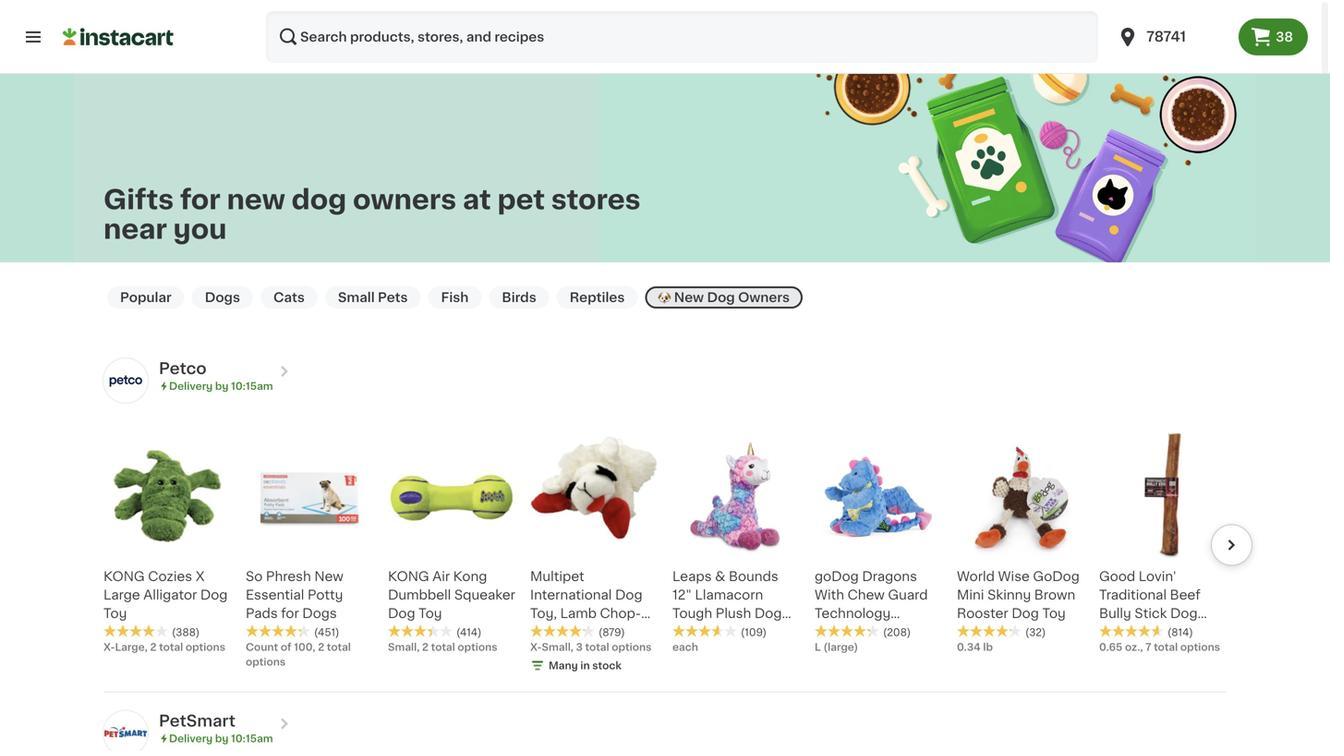 Task type: vqa. For each thing, say whether or not it's contained in the screenshot.
Buy it again
no



Task type: describe. For each thing, give the bounding box(es) containing it.
0.65 oz., 7 total options
[[1099, 642, 1220, 652]]

-
[[936, 644, 942, 657]]

plush inside leaps & bounds 12" llamacorn tough plush dog toy
[[716, 607, 751, 620]]

0.34 lb
[[957, 642, 993, 652]]

world
[[957, 570, 995, 583]]

x-large, 2 total options
[[103, 642, 225, 652]]

beef
[[1170, 588, 1201, 601]]

tough
[[672, 607, 712, 620]]

dogs link
[[192, 286, 253, 309]]

dog left owners
[[707, 291, 735, 304]]

delivery by 10:15am for petco
[[169, 381, 273, 391]]

78741
[[1147, 30, 1186, 43]]

traditional
[[1099, 588, 1167, 601]]

chop-
[[600, 607, 641, 620]]

by for petsmart
[[215, 733, 229, 744]]

toy inside kong cozies x large alligator dog toy
[[103, 607, 127, 620]]

cats
[[273, 291, 305, 304]]

with
[[815, 588, 844, 601]]

so
[[246, 570, 263, 583]]

0.34
[[957, 642, 981, 652]]

world wise godog mini skinny brown rooster dog toy
[[957, 570, 1080, 620]]

chew
[[848, 588, 885, 601]]

plush inside the godog dragons with chew guard technology durable plush squeaker dog toy - large
[[869, 625, 905, 638]]

many in stock
[[549, 660, 622, 671]]

popular
[[120, 291, 172, 304]]

(814)
[[1168, 627, 1193, 637]]

lamb
[[560, 607, 597, 620]]

0 horizontal spatial small
[[338, 291, 375, 304]]

reptiles link
[[557, 286, 638, 309]]

petco image
[[103, 358, 148, 403]]

small, 2 total options
[[388, 642, 498, 652]]

total for good lovin' traditional beef bully stick dog chews
[[1154, 642, 1178, 652]]

delivery by 10:15am for petsmart
[[169, 733, 273, 744]]

3
[[576, 642, 583, 652]]

phresh
[[266, 570, 311, 583]]

1 78741 button from the left
[[1106, 11, 1239, 63]]

rooster
[[957, 607, 1008, 620]]

🐶 new dog owners link
[[645, 286, 803, 309]]

100,
[[294, 642, 315, 652]]

options for multipet international dog toy, lamb chop- small
[[612, 642, 652, 652]]

potty
[[308, 588, 343, 601]]

kong
[[453, 570, 487, 583]]

by for petco
[[215, 381, 229, 391]]

godog
[[1033, 570, 1080, 583]]

oz.,
[[1125, 642, 1143, 652]]

item carousel region
[[78, 425, 1253, 684]]

38
[[1276, 30, 1293, 43]]

Search field
[[266, 11, 1099, 63]]

kong air kong dumbbell squeaker dog toy
[[388, 570, 515, 620]]

7
[[1146, 642, 1151, 652]]

chews
[[1099, 625, 1144, 638]]

(879)
[[599, 627, 625, 637]]

2 small, from the left
[[542, 642, 574, 652]]

multipet international dog toy, lamb chop- small
[[530, 570, 643, 638]]

options inside count of 100, 2 total options
[[246, 657, 286, 667]]

petco
[[159, 361, 207, 376]]

delivery for petco
[[169, 381, 213, 391]]

fish link
[[428, 286, 482, 309]]

toy inside leaps & bounds 12" llamacorn tough plush dog toy
[[672, 625, 696, 638]]

10:15am for petsmart
[[231, 733, 273, 744]]

instacart logo image
[[63, 26, 174, 48]]

of
[[281, 642, 292, 652]]

pet
[[497, 187, 545, 213]]

dumbbell
[[388, 588, 451, 601]]

owners
[[353, 187, 456, 213]]

guard
[[888, 588, 928, 601]]

gifts for new dog owners at pet stores near you
[[103, 187, 641, 243]]

(208)
[[883, 627, 911, 637]]

small pets link
[[325, 286, 421, 309]]

x
[[196, 570, 205, 583]]

new inside so phresh new essential potty pads for dogs
[[314, 570, 343, 583]]

options for good lovin' traditional beef bully stick dog chews
[[1180, 642, 1220, 652]]

(414)
[[456, 627, 482, 637]]

squeaker inside the kong air kong dumbbell squeaker dog toy
[[454, 588, 515, 601]]

kong cozies x large alligator dog toy
[[103, 570, 228, 620]]

0.65
[[1099, 642, 1123, 652]]

so phresh new essential potty pads for dogs
[[246, 570, 343, 620]]

(109)
[[741, 627, 767, 637]]

x- for small
[[530, 642, 542, 652]]

large inside the godog dragons with chew guard technology durable plush squeaker dog toy - large
[[815, 662, 851, 675]]

dog
[[292, 187, 347, 213]]

cozies
[[148, 570, 192, 583]]

gifts for new dog owners at pet stores near you main content
[[0, 62, 1330, 751]]



Task type: locate. For each thing, give the bounding box(es) containing it.
you
[[173, 216, 227, 243]]

kong inside the kong air kong dumbbell squeaker dog toy
[[388, 570, 429, 583]]

for
[[180, 187, 221, 213], [281, 607, 299, 620]]

🐶 new dog owners
[[658, 291, 790, 304]]

10:15am for petco
[[231, 381, 273, 391]]

dog down (208)
[[879, 644, 906, 657]]

large left alligator
[[103, 588, 140, 601]]

2 x- from the left
[[530, 642, 542, 652]]

many
[[549, 660, 578, 671]]

delivery
[[169, 381, 213, 391], [169, 733, 213, 744]]

1 horizontal spatial 2
[[318, 642, 324, 652]]

dog inside the godog dragons with chew guard technology durable plush squeaker dog toy - large
[[879, 644, 906, 657]]

1 x- from the left
[[103, 642, 115, 652]]

lb
[[983, 642, 993, 652]]

at
[[463, 187, 491, 213]]

2 10:15am from the top
[[231, 733, 273, 744]]

1 horizontal spatial small
[[530, 625, 566, 638]]

count
[[246, 642, 278, 652]]

1 horizontal spatial large
[[815, 662, 851, 675]]

toy left - at the bottom of the page
[[910, 644, 933, 657]]

1 horizontal spatial new
[[674, 291, 704, 304]]

kong left cozies
[[103, 570, 145, 583]]

toy up the 'each'
[[672, 625, 696, 638]]

multipet
[[530, 570, 584, 583]]

1 vertical spatial squeaker
[[815, 644, 876, 657]]

total down (451)
[[327, 642, 351, 652]]

toy down brown
[[1042, 607, 1066, 620]]

0 vertical spatial delivery by 10:15am
[[169, 381, 273, 391]]

1 10:15am from the top
[[231, 381, 273, 391]]

large,
[[115, 642, 148, 652]]

0 horizontal spatial squeaker
[[454, 588, 515, 601]]

dog inside multipet international dog toy, lamb chop- small
[[615, 588, 643, 601]]

dogs left cats
[[205, 291, 240, 304]]

small, down "dumbbell"
[[388, 642, 420, 652]]

3 total from the left
[[431, 642, 455, 652]]

1 delivery by 10:15am from the top
[[169, 381, 273, 391]]

2 inside count of 100, 2 total options
[[318, 642, 324, 652]]

for inside so phresh new essential potty pads for dogs
[[281, 607, 299, 620]]

by down petsmart
[[215, 733, 229, 744]]

toy up large,
[[103, 607, 127, 620]]

squeaker down durable
[[815, 644, 876, 657]]

1 horizontal spatial for
[[281, 607, 299, 620]]

1 vertical spatial plush
[[869, 625, 905, 638]]

popular link
[[107, 286, 184, 309]]

3 2 from the left
[[422, 642, 429, 652]]

delivery by 10:15am down petco
[[169, 381, 273, 391]]

kong
[[103, 570, 145, 583], [388, 570, 429, 583]]

lovin'
[[1139, 570, 1177, 583]]

toy inside world wise godog mini skinny brown rooster dog toy
[[1042, 607, 1066, 620]]

dog up chop-
[[615, 588, 643, 601]]

by down dogs link
[[215, 381, 229, 391]]

godog
[[815, 570, 859, 583]]

1 horizontal spatial kong
[[388, 570, 429, 583]]

delivery for petsmart
[[169, 733, 213, 744]]

0 vertical spatial small
[[338, 291, 375, 304]]

total right 3
[[585, 642, 609, 652]]

brown
[[1034, 588, 1076, 601]]

dog
[[707, 291, 735, 304], [200, 588, 228, 601], [615, 588, 643, 601], [388, 607, 415, 620], [755, 607, 782, 620], [1012, 607, 1039, 620], [1170, 607, 1198, 620], [879, 644, 906, 657]]

dog down "dumbbell"
[[388, 607, 415, 620]]

2 2 from the left
[[318, 642, 324, 652]]

toy
[[103, 607, 127, 620], [419, 607, 442, 620], [1042, 607, 1066, 620], [672, 625, 696, 638], [910, 644, 933, 657]]

dogs inside so phresh new essential potty pads for dogs
[[302, 607, 337, 620]]

llamacorn
[[695, 588, 763, 601]]

reptiles
[[570, 291, 625, 304]]

dog inside good lovin' traditional beef bully stick dog chews
[[1170, 607, 1198, 620]]

0 vertical spatial squeaker
[[454, 588, 515, 601]]

toy inside the godog dragons with chew guard technology durable plush squeaker dog toy - large
[[910, 644, 933, 657]]

toy,
[[530, 607, 557, 620]]

small,
[[388, 642, 420, 652], [542, 642, 574, 652]]

total for multipet international dog toy, lamb chop- small
[[585, 642, 609, 652]]

petsmart
[[159, 713, 236, 729]]

0 horizontal spatial dogs
[[205, 291, 240, 304]]

1 delivery from the top
[[169, 381, 213, 391]]

dog down x
[[200, 588, 228, 601]]

0 vertical spatial large
[[103, 588, 140, 601]]

petsmart image
[[103, 711, 148, 751]]

total down (388)
[[159, 642, 183, 652]]

total right the '7'
[[1154, 642, 1178, 652]]

0 vertical spatial delivery
[[169, 381, 213, 391]]

options down (879) at the left bottom of the page
[[612, 642, 652, 652]]

gifts
[[103, 187, 174, 213]]

large
[[103, 588, 140, 601], [815, 662, 851, 675]]

0 horizontal spatial 2
[[150, 642, 157, 652]]

1 horizontal spatial x-
[[530, 642, 542, 652]]

10:15am
[[231, 381, 273, 391], [231, 733, 273, 744]]

large inside kong cozies x large alligator dog toy
[[103, 588, 140, 601]]

5 total from the left
[[1154, 642, 1178, 652]]

0 horizontal spatial plush
[[716, 607, 751, 620]]

1 horizontal spatial small,
[[542, 642, 574, 652]]

0 horizontal spatial new
[[314, 570, 343, 583]]

None search field
[[266, 11, 1099, 63]]

birds
[[502, 291, 536, 304]]

x- down kong cozies x large alligator dog toy
[[103, 642, 115, 652]]

(32)
[[1025, 627, 1046, 637]]

technology
[[815, 607, 891, 620]]

new up potty
[[314, 570, 343, 583]]

1 vertical spatial dogs
[[302, 607, 337, 620]]

dragons
[[862, 570, 917, 583]]

0 horizontal spatial kong
[[103, 570, 145, 583]]

2 total from the left
[[327, 642, 351, 652]]

stores
[[551, 187, 641, 213]]

near
[[103, 216, 167, 243]]

2 horizontal spatial 2
[[422, 642, 429, 652]]

l (large)
[[815, 642, 858, 652]]

options
[[186, 642, 225, 652], [458, 642, 498, 652], [612, 642, 652, 652], [1180, 642, 1220, 652], [246, 657, 286, 667]]

leaps
[[672, 570, 712, 583]]

0 vertical spatial by
[[215, 381, 229, 391]]

2 by from the top
[[215, 733, 229, 744]]

small pets
[[338, 291, 408, 304]]

leaps & bounds 12" llamacorn tough plush dog toy
[[672, 570, 782, 638]]

dog inside the kong air kong dumbbell squeaker dog toy
[[388, 607, 415, 620]]

2 right large,
[[150, 642, 157, 652]]

1 2 from the left
[[150, 642, 157, 652]]

1 vertical spatial for
[[281, 607, 299, 620]]

large down l (large)
[[815, 662, 851, 675]]

0 vertical spatial 10:15am
[[231, 381, 273, 391]]

total inside count of 100, 2 total options
[[327, 642, 351, 652]]

0 horizontal spatial large
[[103, 588, 140, 601]]

mini
[[957, 588, 984, 601]]

stock
[[592, 660, 622, 671]]

dog down beef
[[1170, 607, 1198, 620]]

by
[[215, 381, 229, 391], [215, 733, 229, 744]]

4 total from the left
[[585, 642, 609, 652]]

x- for toy
[[103, 642, 115, 652]]

1 vertical spatial large
[[815, 662, 851, 675]]

small left pets
[[338, 291, 375, 304]]

small, up many
[[542, 642, 574, 652]]

1 by from the top
[[215, 381, 229, 391]]

stick
[[1135, 607, 1167, 620]]

🐶
[[658, 291, 671, 304]]

options down (814) at right bottom
[[1180, 642, 1220, 652]]

1 vertical spatial delivery
[[169, 733, 213, 744]]

1 vertical spatial by
[[215, 733, 229, 744]]

78741 button
[[1106, 11, 1239, 63], [1117, 11, 1228, 63]]

kong for kong cozies x large alligator dog toy
[[103, 570, 145, 583]]

international
[[530, 588, 612, 601]]

2 78741 button from the left
[[1117, 11, 1228, 63]]

pads
[[246, 607, 278, 620]]

good
[[1099, 570, 1135, 583]]

in
[[580, 660, 590, 671]]

1 vertical spatial delivery by 10:15am
[[169, 733, 273, 744]]

for inside gifts for new dog owners at pet stores near you
[[180, 187, 221, 213]]

toy inside the kong air kong dumbbell squeaker dog toy
[[419, 607, 442, 620]]

skinny
[[988, 588, 1031, 601]]

1 kong from the left
[[103, 570, 145, 583]]

38 button
[[1239, 18, 1308, 55]]

kong inside kong cozies x large alligator dog toy
[[103, 570, 145, 583]]

2 delivery by 10:15am from the top
[[169, 733, 273, 744]]

x-small, 3 total options
[[530, 642, 652, 652]]

delivery by 10:15am down petsmart
[[169, 733, 273, 744]]

(388)
[[172, 627, 200, 637]]

dogs down potty
[[302, 607, 337, 620]]

2 kong from the left
[[388, 570, 429, 583]]

(large)
[[823, 642, 858, 652]]

birds link
[[489, 286, 549, 309]]

bully
[[1099, 607, 1131, 620]]

1 total from the left
[[159, 642, 183, 652]]

plush down technology at the right of the page
[[869, 625, 905, 638]]

dog up '(32)'
[[1012, 607, 1039, 620]]

l
[[815, 642, 821, 652]]

wise
[[998, 570, 1030, 583]]

2 down (451)
[[318, 642, 324, 652]]

durable
[[815, 625, 866, 638]]

essential
[[246, 588, 304, 601]]

1 vertical spatial 10:15am
[[231, 733, 273, 744]]

good lovin' traditional beef bully stick dog chews
[[1099, 570, 1201, 638]]

0 vertical spatial new
[[674, 291, 704, 304]]

bounds
[[729, 570, 779, 583]]

0 vertical spatial dogs
[[205, 291, 240, 304]]

x-
[[103, 642, 115, 652], [530, 642, 542, 652]]

for up the you
[[180, 187, 221, 213]]

plush down llamacorn on the right
[[716, 607, 751, 620]]

options down (388)
[[186, 642, 225, 652]]

small down toy, in the left bottom of the page
[[530, 625, 566, 638]]

1 horizontal spatial plush
[[869, 625, 905, 638]]

toy down "dumbbell"
[[419, 607, 442, 620]]

dogs
[[205, 291, 240, 304], [302, 607, 337, 620]]

small inside multipet international dog toy, lamb chop- small
[[530, 625, 566, 638]]

1 horizontal spatial squeaker
[[815, 644, 876, 657]]

count of 100, 2 total options
[[246, 642, 351, 667]]

0 vertical spatial for
[[180, 187, 221, 213]]

squeaker inside the godog dragons with chew guard technology durable plush squeaker dog toy - large
[[815, 644, 876, 657]]

dog inside world wise godog mini skinny brown rooster dog toy
[[1012, 607, 1039, 620]]

x- down toy, in the left bottom of the page
[[530, 642, 542, 652]]

1 horizontal spatial dogs
[[302, 607, 337, 620]]

dog inside kong cozies x large alligator dog toy
[[200, 588, 228, 601]]

0 horizontal spatial for
[[180, 187, 221, 213]]

delivery down petsmart
[[169, 733, 213, 744]]

delivery down petco
[[169, 381, 213, 391]]

(451)
[[314, 627, 339, 637]]

options for kong cozies x large alligator dog toy
[[186, 642, 225, 652]]

dog up (109)
[[755, 607, 782, 620]]

kong for kong air kong dumbbell squeaker dog toy
[[388, 570, 429, 583]]

1 small, from the left
[[388, 642, 420, 652]]

new right 🐶 at top
[[674, 291, 704, 304]]

2 down "dumbbell"
[[422, 642, 429, 652]]

1 vertical spatial new
[[314, 570, 343, 583]]

2 delivery from the top
[[169, 733, 213, 744]]

for down essential
[[281, 607, 299, 620]]

&
[[715, 570, 726, 583]]

0 horizontal spatial x-
[[103, 642, 115, 652]]

options down (414)
[[458, 642, 498, 652]]

1 vertical spatial small
[[530, 625, 566, 638]]

alligator
[[143, 588, 197, 601]]

kong up "dumbbell"
[[388, 570, 429, 583]]

plush
[[716, 607, 751, 620], [869, 625, 905, 638]]

pets
[[378, 291, 408, 304]]

options down count
[[246, 657, 286, 667]]

12"
[[672, 588, 692, 601]]

total down the kong air kong dumbbell squeaker dog toy
[[431, 642, 455, 652]]

0 horizontal spatial small,
[[388, 642, 420, 652]]

squeaker down kong
[[454, 588, 515, 601]]

new
[[227, 187, 285, 213]]

squeaker
[[454, 588, 515, 601], [815, 644, 876, 657]]

godog dragons with chew guard technology durable plush squeaker dog toy - large
[[815, 570, 942, 675]]

air
[[433, 570, 450, 583]]

total for kong cozies x large alligator dog toy
[[159, 642, 183, 652]]

dog inside leaps & bounds 12" llamacorn tough plush dog toy
[[755, 607, 782, 620]]

0 vertical spatial plush
[[716, 607, 751, 620]]



